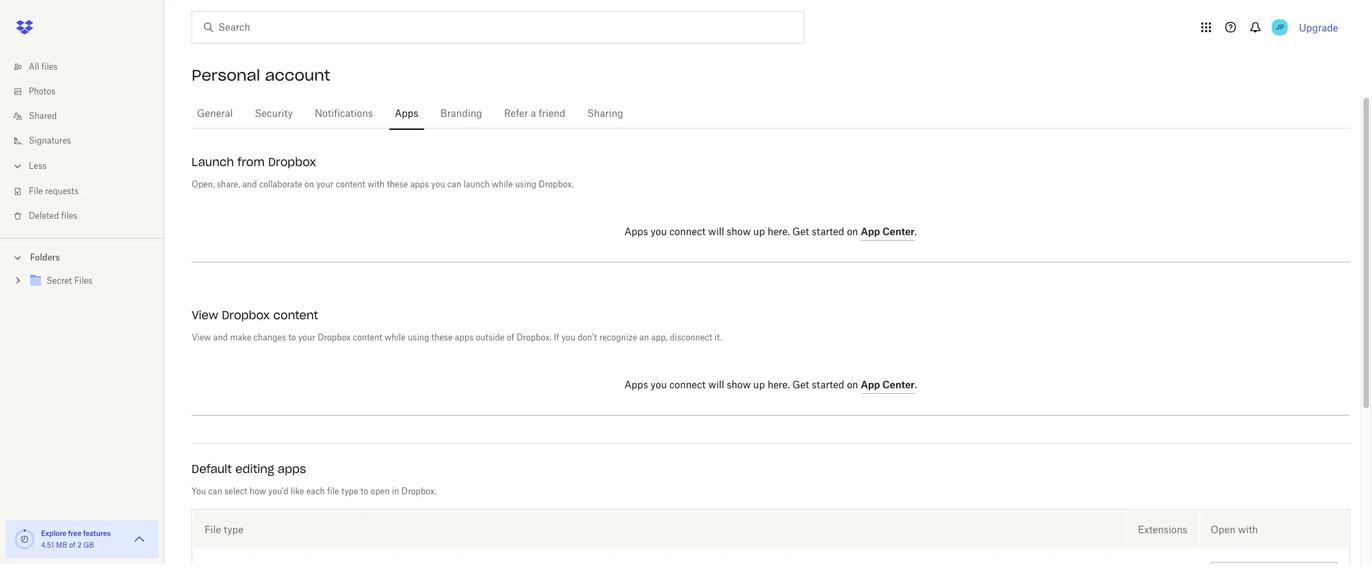 Task type: describe. For each thing, give the bounding box(es) containing it.
apps inside apps tab
[[395, 110, 419, 119]]

changes
[[254, 334, 286, 342]]

default editing apps
[[192, 463, 306, 476]]

launch from dropbox
[[192, 155, 316, 169]]

file for file requests
[[29, 188, 43, 196]]

security
[[255, 110, 293, 119]]

up for content
[[754, 381, 765, 391]]

jp button
[[1269, 16, 1291, 38]]

get for content
[[793, 381, 810, 391]]

a
[[531, 110, 536, 119]]

on for launch from dropbox
[[847, 228, 859, 238]]

open, share, and collaborate on your content with these apps you can launch while using dropbox.
[[192, 181, 574, 189]]

2 vertical spatial dropbox.
[[402, 488, 437, 496]]

2 vertical spatial apps
[[278, 463, 306, 476]]

0 vertical spatial type
[[342, 488, 359, 496]]

tab list containing general
[[192, 96, 1350, 131]]

photos link
[[11, 79, 164, 104]]

you can select how you'd like each file type to open in dropbox.
[[192, 488, 437, 496]]

how
[[250, 488, 266, 496]]

file for file type
[[205, 524, 221, 536]]

extensions
[[1138, 524, 1188, 536]]

open with
[[1211, 524, 1259, 536]]

2 vertical spatial dropbox
[[318, 334, 351, 342]]

1 vertical spatial apps
[[455, 334, 474, 342]]

security tab
[[249, 98, 298, 131]]

refer a friend tab
[[499, 98, 571, 131]]

view for view dropbox content
[[192, 309, 218, 322]]

from
[[238, 155, 265, 169]]

signatures
[[29, 137, 71, 145]]

sharing
[[588, 110, 624, 119]]

0 vertical spatial while
[[492, 181, 513, 189]]

view dropbox content
[[192, 309, 318, 322]]

free
[[68, 530, 81, 538]]

dropbox image
[[11, 14, 38, 41]]

apps you connect will show up here. get started on app center . for launch from dropbox
[[625, 226, 917, 238]]

1 horizontal spatial can
[[448, 181, 462, 189]]

apps tab
[[389, 98, 424, 131]]

your for content
[[298, 334, 315, 342]]

app,
[[651, 334, 668, 342]]

0 horizontal spatial these
[[387, 181, 408, 189]]

1 vertical spatial and
[[213, 334, 228, 342]]

folders
[[30, 253, 60, 263]]

files for all files
[[41, 63, 58, 71]]

2 vertical spatial content
[[353, 334, 383, 342]]

files
[[74, 277, 93, 285]]

of inside the explore free features 4.51 mb of 2 gb
[[69, 543, 76, 550]]

share,
[[217, 181, 240, 189]]

general
[[197, 110, 233, 119]]

app center link for launch from dropbox
[[861, 226, 915, 241]]

select
[[224, 488, 247, 496]]

gb
[[83, 543, 94, 550]]

file requests
[[29, 188, 79, 196]]

show for launch from dropbox
[[727, 228, 751, 238]]

general tab
[[192, 98, 238, 131]]

branding tab
[[435, 98, 488, 131]]

0 vertical spatial content
[[336, 181, 365, 189]]

disconnect
[[670, 334, 713, 342]]

1 horizontal spatial and
[[242, 181, 257, 189]]

4.51
[[41, 543, 54, 550]]

apps for view dropbox content
[[625, 381, 648, 391]]

list containing all files
[[0, 47, 164, 238]]

0 horizontal spatial while
[[385, 334, 406, 342]]

1 horizontal spatial to
[[361, 488, 368, 496]]

all files
[[29, 63, 58, 71]]

quota usage element
[[14, 529, 36, 551]]

friend
[[539, 110, 566, 119]]

you'd
[[268, 488, 289, 496]]

account
[[265, 66, 330, 85]]

don't
[[578, 334, 597, 342]]

each
[[307, 488, 325, 496]]

shared
[[29, 112, 57, 120]]

files for deleted files
[[61, 212, 77, 220]]

1 vertical spatial using
[[408, 334, 429, 342]]

all files link
[[11, 55, 164, 79]]

app for view dropbox content
[[861, 379, 881, 391]]

started for view dropbox content
[[812, 381, 845, 391]]

launch
[[192, 155, 234, 169]]

here. for view dropbox content
[[768, 381, 790, 391]]

started for launch from dropbox
[[812, 228, 845, 238]]

your for dropbox
[[317, 181, 334, 189]]

outside
[[476, 334, 505, 342]]

deleted files
[[29, 212, 77, 220]]

make
[[230, 334, 251, 342]]

refer a friend
[[504, 110, 566, 119]]

notifications
[[315, 110, 373, 119]]

features
[[83, 530, 111, 538]]

secret files link
[[27, 272, 153, 291]]

recognize
[[600, 334, 637, 342]]

if
[[554, 334, 560, 342]]

0 vertical spatial apps
[[410, 181, 429, 189]]

personal
[[192, 66, 260, 85]]

0 vertical spatial with
[[368, 181, 385, 189]]

upgrade link
[[1300, 22, 1339, 33]]

editing
[[235, 463, 274, 476]]

jp
[[1276, 23, 1285, 31]]

sharing tab
[[582, 98, 629, 131]]



Task type: locate. For each thing, give the bounding box(es) containing it.
explore
[[41, 530, 67, 538]]

apps for launch from dropbox
[[625, 228, 648, 238]]

1 horizontal spatial your
[[317, 181, 334, 189]]

default
[[192, 463, 232, 476]]

files right all
[[41, 63, 58, 71]]

personal account
[[192, 66, 330, 85]]

2 vertical spatial on
[[847, 381, 859, 391]]

1 here. from the top
[[768, 228, 790, 238]]

1 vertical spatial these
[[432, 334, 453, 342]]

photos
[[29, 88, 55, 96]]

file requests link
[[11, 179, 164, 204]]

1 app center link from the top
[[861, 226, 915, 241]]

here. for launch from dropbox
[[768, 228, 790, 238]]

0 vertical spatial app
[[861, 226, 881, 238]]

0 vertical spatial get
[[793, 228, 810, 238]]

0 horizontal spatial of
[[69, 543, 76, 550]]

0 vertical spatial can
[[448, 181, 462, 189]]

file type
[[205, 524, 244, 536]]

app center link
[[861, 226, 915, 241], [861, 379, 915, 394]]

upgrade
[[1300, 22, 1339, 33]]

0 vertical spatial show
[[727, 228, 751, 238]]

it.
[[715, 334, 723, 342]]

1 vertical spatial to
[[361, 488, 368, 496]]

using
[[515, 181, 537, 189], [408, 334, 429, 342]]

1 horizontal spatial files
[[61, 212, 77, 220]]

0 horizontal spatial can
[[208, 488, 222, 496]]

up for dropbox
[[754, 228, 765, 238]]

1 vertical spatial here.
[[768, 381, 790, 391]]

0 horizontal spatial your
[[298, 334, 315, 342]]

you
[[431, 181, 445, 189], [651, 228, 667, 238], [562, 334, 576, 342], [651, 381, 667, 391]]

of
[[507, 334, 515, 342], [69, 543, 76, 550]]

2 view from the top
[[192, 334, 211, 342]]

to left open
[[361, 488, 368, 496]]

1 view from the top
[[192, 309, 218, 322]]

file inside file requests link
[[29, 188, 43, 196]]

1 vertical spatial can
[[208, 488, 222, 496]]

1 vertical spatial apps you connect will show up here. get started on app center .
[[625, 379, 917, 391]]

center for dropbox
[[883, 226, 915, 238]]

1 horizontal spatial type
[[342, 488, 359, 496]]

2 app center link from the top
[[861, 379, 915, 394]]

1 horizontal spatial file
[[205, 524, 221, 536]]

will
[[709, 228, 725, 238], [709, 381, 725, 391]]

2 app from the top
[[861, 379, 881, 391]]

0 vertical spatial these
[[387, 181, 408, 189]]

file
[[29, 188, 43, 196], [205, 524, 221, 536]]

1 vertical spatial show
[[727, 381, 751, 391]]

to
[[288, 334, 296, 342], [361, 488, 368, 496]]

shared link
[[11, 104, 164, 129]]

of right outside on the left bottom of page
[[507, 334, 515, 342]]

apps left launch
[[410, 181, 429, 189]]

with
[[368, 181, 385, 189], [1239, 524, 1259, 536]]

1 vertical spatial app center link
[[861, 379, 915, 394]]

1 connect from the top
[[670, 228, 706, 238]]

can right you
[[208, 488, 222, 496]]

2 vertical spatial apps
[[625, 381, 648, 391]]

1 vertical spatial files
[[61, 212, 77, 220]]

view
[[192, 309, 218, 322], [192, 334, 211, 342]]

up
[[754, 228, 765, 238], [754, 381, 765, 391]]

all
[[29, 63, 39, 71]]

show
[[727, 228, 751, 238], [727, 381, 751, 391]]

can left launch
[[448, 181, 462, 189]]

type right file
[[342, 488, 359, 496]]

Search text field
[[218, 20, 776, 35]]

0 horizontal spatial apps
[[278, 463, 306, 476]]

2 will from the top
[[709, 381, 725, 391]]

0 vertical spatial will
[[709, 228, 725, 238]]

in
[[392, 488, 399, 496]]

tab list
[[192, 96, 1350, 131]]

1 started from the top
[[812, 228, 845, 238]]

branding
[[440, 110, 482, 119]]

explore free features 4.51 mb of 2 gb
[[41, 530, 111, 550]]

0 horizontal spatial type
[[224, 524, 244, 536]]

collaborate
[[259, 181, 302, 189]]

1 apps you connect will show up here. get started on app center . from the top
[[625, 226, 917, 238]]

of left 2
[[69, 543, 76, 550]]

0 vertical spatial your
[[317, 181, 334, 189]]

1 vertical spatial while
[[385, 334, 406, 342]]

0 vertical spatial of
[[507, 334, 515, 342]]

file down less
[[29, 188, 43, 196]]

connect for view dropbox content
[[670, 381, 706, 391]]

1 horizontal spatial apps
[[410, 181, 429, 189]]

2 apps you connect will show up here. get started on app center . from the top
[[625, 379, 917, 391]]

1 vertical spatial started
[[812, 381, 845, 391]]

deleted
[[29, 212, 59, 220]]

0 vertical spatial .
[[915, 228, 917, 238]]

. for view dropbox content
[[915, 381, 917, 391]]

1 get from the top
[[793, 228, 810, 238]]

apps you connect will show up here. get started on app center . for view dropbox content
[[625, 379, 917, 391]]

here.
[[768, 228, 790, 238], [768, 381, 790, 391]]

app
[[861, 226, 881, 238], [861, 379, 881, 391]]

2 . from the top
[[915, 381, 917, 391]]

1 show from the top
[[727, 228, 751, 238]]

0 vertical spatial app center link
[[861, 226, 915, 241]]

on
[[305, 181, 314, 189], [847, 228, 859, 238], [847, 381, 859, 391]]

apps
[[395, 110, 419, 119], [625, 228, 648, 238], [625, 381, 648, 391]]

secret files
[[47, 277, 93, 285]]

2 connect from the top
[[670, 381, 706, 391]]

. for launch from dropbox
[[915, 228, 917, 238]]

0 vertical spatial view
[[192, 309, 218, 322]]

0 horizontal spatial files
[[41, 63, 58, 71]]

0 horizontal spatial using
[[408, 334, 429, 342]]

1 vertical spatial dropbox
[[222, 309, 270, 322]]

open
[[371, 488, 390, 496]]

1 horizontal spatial of
[[507, 334, 515, 342]]

1 vertical spatial view
[[192, 334, 211, 342]]

get
[[793, 228, 810, 238], [793, 381, 810, 391]]

and right share,
[[242, 181, 257, 189]]

0 vertical spatial file
[[29, 188, 43, 196]]

1 vertical spatial content
[[273, 309, 318, 322]]

you
[[192, 488, 206, 496]]

mb
[[56, 543, 67, 550]]

dropbox right changes on the left of page
[[318, 334, 351, 342]]

1 vertical spatial type
[[224, 524, 244, 536]]

less image
[[11, 159, 25, 173]]

on for view dropbox content
[[847, 381, 859, 391]]

2 horizontal spatial apps
[[455, 334, 474, 342]]

and
[[242, 181, 257, 189], [213, 334, 228, 342]]

1 . from the top
[[915, 228, 917, 238]]

1 vertical spatial center
[[883, 379, 915, 391]]

1 up from the top
[[754, 228, 765, 238]]

file
[[327, 488, 339, 496]]

1 app from the top
[[861, 226, 881, 238]]

2
[[77, 543, 82, 550]]

1 vertical spatial of
[[69, 543, 76, 550]]

0 vertical spatial dropbox.
[[539, 181, 574, 189]]

1 will from the top
[[709, 228, 725, 238]]

dropbox up make
[[222, 309, 270, 322]]

1 vertical spatial get
[[793, 381, 810, 391]]

and left make
[[213, 334, 228, 342]]

1 vertical spatial up
[[754, 381, 765, 391]]

view and make changes to your dropbox content while using these apps outside of dropbox. if you don't recognize an app, disconnect it.
[[192, 334, 723, 342]]

0 vertical spatial to
[[288, 334, 296, 342]]

1 vertical spatial .
[[915, 381, 917, 391]]

show for view dropbox content
[[727, 381, 751, 391]]

0 horizontal spatial with
[[368, 181, 385, 189]]

content
[[336, 181, 365, 189], [273, 309, 318, 322], [353, 334, 383, 342]]

1 vertical spatial on
[[847, 228, 859, 238]]

your
[[317, 181, 334, 189], [298, 334, 315, 342]]

.
[[915, 228, 917, 238], [915, 381, 917, 391]]

will for view dropbox content
[[709, 381, 725, 391]]

type
[[342, 488, 359, 496], [224, 524, 244, 536]]

requests
[[45, 188, 79, 196]]

your right changes on the left of page
[[298, 334, 315, 342]]

0 vertical spatial dropbox
[[268, 155, 316, 169]]

open
[[1211, 524, 1236, 536]]

apps
[[410, 181, 429, 189], [455, 334, 474, 342], [278, 463, 306, 476]]

app for launch from dropbox
[[861, 226, 881, 238]]

folders button
[[0, 247, 164, 268]]

files
[[41, 63, 58, 71], [61, 212, 77, 220]]

can
[[448, 181, 462, 189], [208, 488, 222, 496]]

view for view and make changes to your dropbox content while using these apps outside of dropbox. if you don't recognize an app, disconnect it.
[[192, 334, 211, 342]]

0 vertical spatial here.
[[768, 228, 790, 238]]

apps you connect will show up here. get started on app center .
[[625, 226, 917, 238], [625, 379, 917, 391]]

refer
[[504, 110, 528, 119]]

deleted files link
[[11, 204, 164, 229]]

0 vertical spatial up
[[754, 228, 765, 238]]

1 horizontal spatial these
[[432, 334, 453, 342]]

while
[[492, 181, 513, 189], [385, 334, 406, 342]]

1 horizontal spatial using
[[515, 181, 537, 189]]

0 horizontal spatial file
[[29, 188, 43, 196]]

apps up like
[[278, 463, 306, 476]]

0 vertical spatial files
[[41, 63, 58, 71]]

1 vertical spatial will
[[709, 381, 725, 391]]

2 started from the top
[[812, 381, 845, 391]]

signatures link
[[11, 129, 164, 153]]

open,
[[192, 181, 215, 189]]

like
[[291, 488, 304, 496]]

1 vertical spatial file
[[205, 524, 221, 536]]

apps left outside on the left bottom of page
[[455, 334, 474, 342]]

0 horizontal spatial to
[[288, 334, 296, 342]]

2 up from the top
[[754, 381, 765, 391]]

type down select
[[224, 524, 244, 536]]

1 center from the top
[[883, 226, 915, 238]]

2 center from the top
[[883, 379, 915, 391]]

0 vertical spatial started
[[812, 228, 845, 238]]

center
[[883, 226, 915, 238], [883, 379, 915, 391]]

0 vertical spatial apps you connect will show up here. get started on app center .
[[625, 226, 917, 238]]

1 vertical spatial dropbox.
[[517, 334, 552, 342]]

0 vertical spatial connect
[[670, 228, 706, 238]]

connect for launch from dropbox
[[670, 228, 706, 238]]

1 vertical spatial your
[[298, 334, 315, 342]]

0 vertical spatial and
[[242, 181, 257, 189]]

center for content
[[883, 379, 915, 391]]

notifications tab
[[309, 98, 379, 131]]

0 horizontal spatial and
[[213, 334, 228, 342]]

files right deleted
[[61, 212, 77, 220]]

connect
[[670, 228, 706, 238], [670, 381, 706, 391]]

1 vertical spatial connect
[[670, 381, 706, 391]]

secret
[[47, 277, 72, 285]]

less
[[29, 162, 47, 170]]

1 vertical spatial apps
[[625, 228, 648, 238]]

1 vertical spatial app
[[861, 379, 881, 391]]

0 vertical spatial on
[[305, 181, 314, 189]]

your right the collaborate
[[317, 181, 334, 189]]

list
[[0, 47, 164, 238]]

0 vertical spatial using
[[515, 181, 537, 189]]

1 horizontal spatial while
[[492, 181, 513, 189]]

1 horizontal spatial with
[[1239, 524, 1259, 536]]

2 get from the top
[[793, 381, 810, 391]]

2 show from the top
[[727, 381, 751, 391]]

1 vertical spatial with
[[1239, 524, 1259, 536]]

launch
[[464, 181, 490, 189]]

to right changes on the left of page
[[288, 334, 296, 342]]

these
[[387, 181, 408, 189], [432, 334, 453, 342]]

an
[[640, 334, 649, 342]]

get for dropbox
[[793, 228, 810, 238]]

file down you
[[205, 524, 221, 536]]

app center link for view dropbox content
[[861, 379, 915, 394]]

0 vertical spatial apps
[[395, 110, 419, 119]]

2 here. from the top
[[768, 381, 790, 391]]

0 vertical spatial center
[[883, 226, 915, 238]]

will for launch from dropbox
[[709, 228, 725, 238]]

dropbox up the collaborate
[[268, 155, 316, 169]]



Task type: vqa. For each thing, say whether or not it's contained in the screenshot.
with to the right
yes



